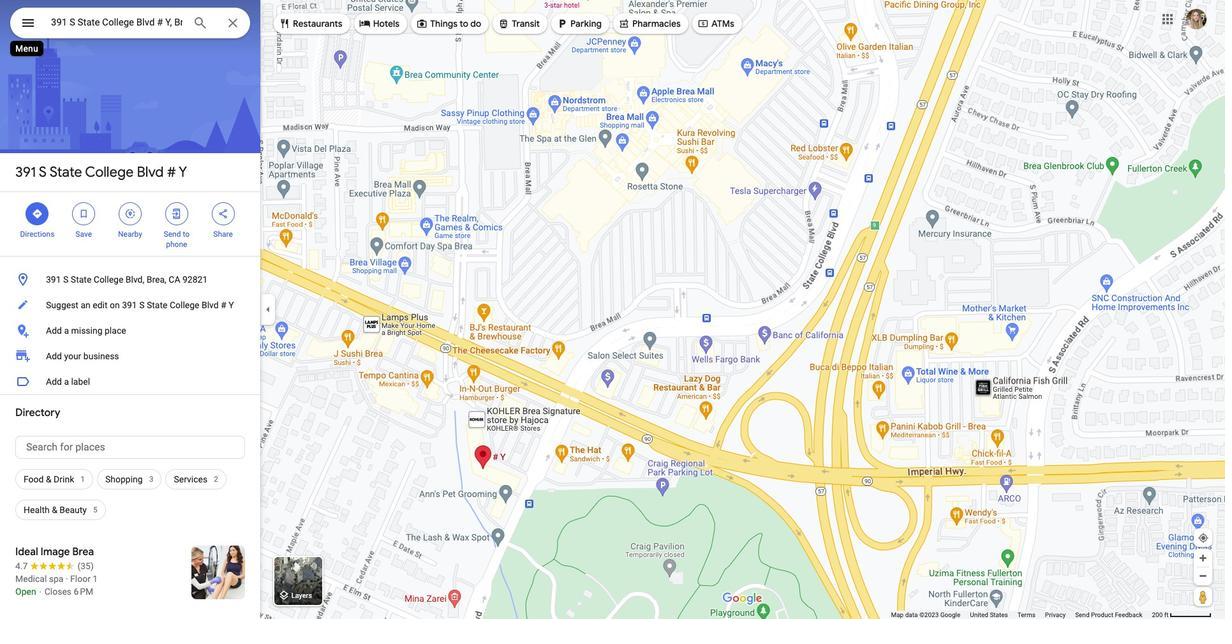 Task type: vqa. For each thing, say whether or not it's contained in the screenshot.


Task type: locate. For each thing, give the bounding box(es) containing it.

[[217, 207, 229, 221]]

391 s state college blvd # y main content
[[0, 0, 261, 619]]

state
[[50, 163, 82, 181], [71, 275, 92, 285], [147, 300, 168, 310]]


[[20, 14, 36, 32]]


[[698, 17, 709, 31]]

& right health
[[52, 505, 57, 515]]

drink
[[54, 474, 74, 485]]

united states button
[[971, 611, 1009, 619]]

&
[[46, 474, 51, 485], [52, 505, 57, 515]]

 parking
[[557, 17, 602, 31]]

 restaurants
[[279, 17, 343, 31]]

2 horizontal spatial 391
[[122, 300, 137, 310]]

services 2
[[174, 474, 218, 485]]

zoom out image
[[1199, 571, 1209, 581]]

1 horizontal spatial to
[[460, 18, 469, 29]]

391 right the on
[[122, 300, 137, 310]]

google maps element
[[0, 0, 1226, 619]]

2 add from the top
[[46, 351, 62, 361]]

0 horizontal spatial s
[[39, 163, 47, 181]]

1 horizontal spatial 391
[[46, 275, 61, 285]]

a left missing
[[64, 326, 69, 336]]

0 vertical spatial blvd
[[137, 163, 164, 181]]

floor
[[70, 574, 91, 584]]

state inside button
[[71, 275, 92, 285]]

0 horizontal spatial to
[[183, 230, 190, 239]]

suggest an edit on 391 s state college blvd # y
[[46, 300, 234, 310]]

4.7 stars 35 reviews image
[[15, 560, 94, 573]]

google
[[941, 612, 961, 619]]

a
[[64, 326, 69, 336], [64, 377, 69, 387]]

data
[[906, 612, 918, 619]]

add left label
[[46, 377, 62, 387]]

0 vertical spatial y
[[179, 163, 187, 181]]

shopping 3
[[105, 474, 154, 485]]

ft
[[1165, 612, 1169, 619]]

send product feedback
[[1076, 612, 1143, 619]]

footer
[[892, 611, 1153, 619]]

blvd up actions for 391 s state college blvd # y region
[[137, 163, 164, 181]]

1 horizontal spatial &
[[52, 505, 57, 515]]

1 inside medical spa · floor 1 open ⋅ closes 6 pm
[[93, 574, 98, 584]]

1 vertical spatial college
[[94, 275, 123, 285]]

state down 'brea,'
[[147, 300, 168, 310]]

0 vertical spatial to
[[460, 18, 469, 29]]

1 horizontal spatial #
[[221, 300, 227, 310]]

college inside button
[[94, 275, 123, 285]]

391 up 
[[15, 163, 36, 181]]

zoom in image
[[1199, 554, 1209, 563]]

0 horizontal spatial y
[[179, 163, 187, 181]]

391 for 391 s state college blvd, brea, ca 92821
[[46, 275, 61, 285]]

#
[[167, 163, 176, 181], [221, 300, 227, 310]]

show street view coverage image
[[1195, 587, 1213, 607]]

s up suggest
[[63, 275, 69, 285]]

1 horizontal spatial y
[[229, 300, 234, 310]]

& for drink
[[46, 474, 51, 485]]

3 add from the top
[[46, 377, 62, 387]]

y
[[179, 163, 187, 181], [229, 300, 234, 310]]

1 vertical spatial a
[[64, 377, 69, 387]]

0 vertical spatial &
[[46, 474, 51, 485]]

1
[[81, 475, 85, 484], [93, 574, 98, 584]]

blvd
[[137, 163, 164, 181], [202, 300, 219, 310]]

1 vertical spatial add
[[46, 351, 62, 361]]

0 horizontal spatial &
[[46, 474, 51, 485]]


[[498, 17, 510, 31]]

state up an
[[71, 275, 92, 285]]

 things to do
[[416, 17, 482, 31]]


[[125, 207, 136, 221]]

s inside button
[[63, 275, 69, 285]]

0 vertical spatial state
[[50, 163, 82, 181]]

college inside button
[[170, 300, 200, 310]]

y inside button
[[229, 300, 234, 310]]

state for 391 s state college blvd # y
[[50, 163, 82, 181]]

send up phone
[[164, 230, 181, 239]]

1 vertical spatial to
[[183, 230, 190, 239]]


[[416, 17, 428, 31]]

to inside send to phone
[[183, 230, 190, 239]]

states
[[991, 612, 1009, 619]]

send inside send to phone
[[164, 230, 181, 239]]

a for missing
[[64, 326, 69, 336]]

1 vertical spatial blvd
[[202, 300, 219, 310]]

 transit
[[498, 17, 540, 31]]

send for send to phone
[[164, 230, 181, 239]]

6 pm
[[74, 587, 93, 597]]

terms
[[1018, 612, 1036, 619]]

0 vertical spatial college
[[85, 163, 134, 181]]

send for send product feedback
[[1076, 612, 1090, 619]]

1 vertical spatial y
[[229, 300, 234, 310]]

to inside  things to do
[[460, 18, 469, 29]]

ca
[[169, 275, 180, 285]]

0 vertical spatial send
[[164, 230, 181, 239]]

2 vertical spatial s
[[139, 300, 145, 310]]

0 horizontal spatial 391
[[15, 163, 36, 181]]

health & beauty 5
[[24, 505, 98, 515]]

add your business link
[[0, 344, 261, 369]]

0 horizontal spatial #
[[167, 163, 176, 181]]

1 right the drink
[[81, 475, 85, 484]]


[[78, 207, 90, 221]]


[[171, 207, 182, 221]]

blvd down 92821
[[202, 300, 219, 310]]

share
[[213, 230, 233, 239]]

1 right floor
[[93, 574, 98, 584]]

0 horizontal spatial blvd
[[137, 163, 164, 181]]

y left collapse side panel icon
[[229, 300, 234, 310]]

92821
[[183, 275, 208, 285]]

2 a from the top
[[64, 377, 69, 387]]

1 horizontal spatial 1
[[93, 574, 98, 584]]

pharmacies
[[633, 18, 681, 29]]

college down ca
[[170, 300, 200, 310]]

add for add a label
[[46, 377, 62, 387]]

footer containing map data ©2023 google
[[892, 611, 1153, 619]]

send left product
[[1076, 612, 1090, 619]]

2 vertical spatial state
[[147, 300, 168, 310]]

2 vertical spatial college
[[170, 300, 200, 310]]

send
[[164, 230, 181, 239], [1076, 612, 1090, 619]]

2 vertical spatial add
[[46, 377, 62, 387]]

add left your
[[46, 351, 62, 361]]

place
[[105, 326, 126, 336]]

blvd,
[[126, 275, 144, 285]]

college up the on
[[94, 275, 123, 285]]

google account: michelle dermenjian  
(michelle.dermenjian@adept.ai) image
[[1187, 9, 1207, 29]]

1 vertical spatial &
[[52, 505, 57, 515]]

college up the 
[[85, 163, 134, 181]]

0 vertical spatial s
[[39, 163, 47, 181]]

1 horizontal spatial blvd
[[202, 300, 219, 310]]

add a label
[[46, 377, 90, 387]]

1 add from the top
[[46, 326, 62, 336]]

to up phone
[[183, 230, 190, 239]]

0 vertical spatial a
[[64, 326, 69, 336]]

1 horizontal spatial s
[[63, 275, 69, 285]]

s up 
[[39, 163, 47, 181]]

transit
[[512, 18, 540, 29]]

do
[[471, 18, 482, 29]]

1 a from the top
[[64, 326, 69, 336]]

1 vertical spatial #
[[221, 300, 227, 310]]

391 inside button
[[46, 275, 61, 285]]

& right "food"
[[46, 474, 51, 485]]

 atms
[[698, 17, 735, 31]]

2
[[214, 475, 218, 484]]

state inside button
[[147, 300, 168, 310]]

s for 391 s state college blvd # y
[[39, 163, 47, 181]]

0 horizontal spatial send
[[164, 230, 181, 239]]

1 vertical spatial state
[[71, 275, 92, 285]]

0 vertical spatial add
[[46, 326, 62, 336]]

1 vertical spatial 1
[[93, 574, 98, 584]]

0 vertical spatial #
[[167, 163, 176, 181]]

s
[[39, 163, 47, 181], [63, 275, 69, 285], [139, 300, 145, 310]]

0 horizontal spatial 1
[[81, 475, 85, 484]]

1 vertical spatial 391
[[46, 275, 61, 285]]

# up 
[[167, 163, 176, 181]]

s for 391 s state college blvd, brea, ca 92821
[[63, 275, 69, 285]]

0 vertical spatial 1
[[81, 475, 85, 484]]

s down the blvd,
[[139, 300, 145, 310]]

none text field inside 391 s state college blvd # y main content
[[15, 436, 245, 459]]

to
[[460, 18, 469, 29], [183, 230, 190, 239]]

None field
[[51, 15, 183, 30]]

(35)
[[78, 561, 94, 571]]

to left do
[[460, 18, 469, 29]]

add for add a missing place
[[46, 326, 62, 336]]

391 S State College Blvd # Y, Brea, CA 92821 field
[[10, 8, 250, 38]]

state up "" at the top
[[50, 163, 82, 181]]


[[279, 17, 291, 31]]

ideal
[[15, 546, 38, 559]]

1 horizontal spatial send
[[1076, 612, 1090, 619]]

391 up suggest
[[46, 275, 61, 285]]

1 vertical spatial s
[[63, 275, 69, 285]]

y up 
[[179, 163, 187, 181]]

 button
[[10, 8, 46, 41]]

# left collapse side panel icon
[[221, 300, 227, 310]]

save
[[76, 230, 92, 239]]

send inside send product feedback button
[[1076, 612, 1090, 619]]

391 s state college blvd # y
[[15, 163, 187, 181]]

add down suggest
[[46, 326, 62, 336]]

⋅
[[38, 587, 42, 597]]

1 vertical spatial send
[[1076, 612, 1090, 619]]

200
[[1153, 612, 1164, 619]]

0 vertical spatial 391
[[15, 163, 36, 181]]

an
[[81, 300, 91, 310]]

2 horizontal spatial s
[[139, 300, 145, 310]]

2 vertical spatial 391
[[122, 300, 137, 310]]

a left label
[[64, 377, 69, 387]]

None text field
[[15, 436, 245, 459]]

footer inside google maps element
[[892, 611, 1153, 619]]

391 for 391 s state college blvd # y
[[15, 163, 36, 181]]



Task type: describe. For each thing, give the bounding box(es) containing it.
map data ©2023 google
[[892, 612, 961, 619]]

atms
[[712, 18, 735, 29]]

united states
[[971, 612, 1009, 619]]

 pharmacies
[[619, 17, 681, 31]]

collapse side panel image
[[261, 303, 275, 317]]

services
[[174, 474, 208, 485]]

send product feedback button
[[1076, 611, 1143, 619]]

missing
[[71, 326, 103, 336]]

layers
[[292, 592, 312, 600]]


[[359, 17, 371, 31]]

& for beauty
[[52, 505, 57, 515]]

a for label
[[64, 377, 69, 387]]

blvd inside button
[[202, 300, 219, 310]]

brea,
[[147, 275, 167, 285]]

1 inside "food & drink 1"
[[81, 475, 85, 484]]


[[619, 17, 630, 31]]

add a missing place
[[46, 326, 126, 336]]

image
[[41, 546, 70, 559]]

391 inside button
[[122, 300, 137, 310]]

college for blvd
[[85, 163, 134, 181]]

united
[[971, 612, 989, 619]]

food & drink 1
[[24, 474, 85, 485]]

spa
[[49, 574, 63, 584]]

product
[[1092, 612, 1114, 619]]

parking
[[571, 18, 602, 29]]

food
[[24, 474, 44, 485]]

·
[[66, 574, 68, 584]]

200 ft
[[1153, 612, 1169, 619]]

privacy
[[1046, 612, 1066, 619]]

your
[[64, 351, 81, 361]]

brea
[[72, 546, 94, 559]]

©2023
[[920, 612, 939, 619]]

privacy button
[[1046, 611, 1066, 619]]

ideal image brea
[[15, 546, 94, 559]]

 search field
[[10, 8, 250, 41]]

3
[[149, 475, 154, 484]]

state for 391 s state college blvd, brea, ca 92821
[[71, 275, 92, 285]]

200 ft button
[[1153, 612, 1213, 619]]

4.7
[[15, 561, 28, 571]]

5
[[93, 506, 98, 515]]

 hotels
[[359, 17, 400, 31]]


[[557, 17, 568, 31]]

feedback
[[1116, 612, 1143, 619]]

shopping
[[105, 474, 143, 485]]

send to phone
[[164, 230, 190, 249]]

phone
[[166, 240, 187, 249]]

label
[[71, 377, 90, 387]]

# inside suggest an edit on 391 s state college blvd # y button
[[221, 300, 227, 310]]

open
[[15, 587, 36, 597]]

show your location image
[[1199, 533, 1210, 544]]

business
[[84, 351, 119, 361]]

medical
[[15, 574, 47, 584]]

391 s state college blvd, brea, ca 92821 button
[[0, 267, 261, 292]]

s inside button
[[139, 300, 145, 310]]

beauty
[[60, 505, 87, 515]]

terms button
[[1018, 611, 1036, 619]]


[[32, 207, 43, 221]]

actions for 391 s state college blvd # y region
[[0, 192, 261, 256]]

directions
[[20, 230, 54, 239]]

add a label button
[[0, 369, 261, 395]]

directory
[[15, 407, 60, 420]]

things
[[430, 18, 458, 29]]

on
[[110, 300, 120, 310]]

nearby
[[118, 230, 142, 239]]

391 s state college blvd, brea, ca 92821
[[46, 275, 208, 285]]

add your business
[[46, 351, 119, 361]]

health
[[24, 505, 50, 515]]

closes
[[45, 587, 72, 597]]

restaurants
[[293, 18, 343, 29]]

add a missing place button
[[0, 318, 261, 344]]

edit
[[93, 300, 108, 310]]

add for add your business
[[46, 351, 62, 361]]

college for blvd,
[[94, 275, 123, 285]]

hotels
[[373, 18, 400, 29]]

suggest an edit on 391 s state college blvd # y button
[[0, 292, 261, 318]]

none field inside 391 s state college blvd # y, brea, ca 92821 field
[[51, 15, 183, 30]]

suggest
[[46, 300, 79, 310]]

map
[[892, 612, 904, 619]]



